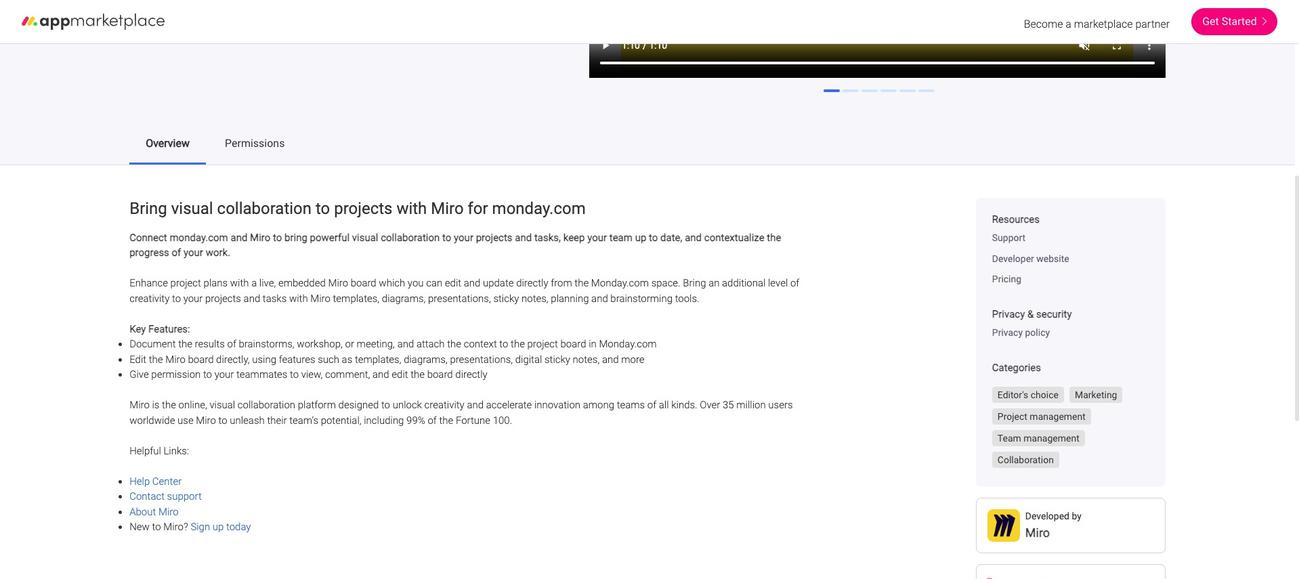 Task type: vqa. For each thing, say whether or not it's contained in the screenshot.
the top collaboration
yes



Task type: locate. For each thing, give the bounding box(es) containing it.
results
[[195, 338, 225, 351]]

up right team
[[635, 232, 647, 244]]

workshop,
[[297, 338, 343, 351]]

0 vertical spatial up
[[635, 232, 647, 244]]

1 vertical spatial monday.com
[[170, 232, 228, 244]]

miro left bring
[[250, 232, 271, 244]]

1 vertical spatial project
[[527, 338, 558, 351]]

collaboration up bring
[[217, 199, 312, 218]]

board down results
[[188, 354, 214, 366]]

potential,
[[321, 415, 362, 427]]

of right level
[[791, 277, 800, 290]]

unlock
[[393, 399, 422, 412]]

with right plans
[[230, 277, 249, 290]]

unleash
[[230, 415, 265, 427]]

creativity
[[130, 293, 170, 305], [425, 399, 465, 412]]

0 vertical spatial templates,
[[333, 293, 380, 305]]

project left plans
[[170, 277, 201, 290]]

monday.com
[[591, 277, 649, 290], [599, 338, 657, 351]]

board left in on the bottom left of page
[[561, 338, 586, 351]]

1 vertical spatial templates,
[[355, 354, 401, 366]]

1 horizontal spatial creativity
[[425, 399, 465, 412]]

0 vertical spatial projects
[[334, 199, 393, 218]]

0 vertical spatial notes,
[[522, 293, 549, 305]]

your left work.
[[184, 247, 203, 259]]

0 vertical spatial monday.com
[[492, 199, 586, 218]]

templates, down which
[[333, 293, 380, 305]]

1 horizontal spatial notes,
[[573, 354, 600, 366]]

miro is the online, visual collaboration platform designed to unlock creativity and accelerate innovation among teams of all kinds. over 35 million users worldwide use miro to unleash their team's potential, including 99% of the fortune 100.
[[130, 399, 793, 427]]

links:
[[164, 445, 189, 457]]

such
[[318, 354, 339, 366]]

1 vertical spatial up
[[213, 521, 224, 534]]

2 vertical spatial with
[[289, 293, 308, 305]]

diagrams, down which
[[382, 293, 426, 305]]

and up fortune at bottom left
[[467, 399, 484, 412]]

projects inside enhance project plans with a live, embedded miro board which you can edit and update directly from the monday.com space. bring an additional level of creativity to your projects and tasks with miro templates, diagrams, presentations, sticky notes, planning and brainstorming tools.
[[205, 293, 241, 305]]

0 horizontal spatial monday.com
[[170, 232, 228, 244]]

2 vertical spatial visual
[[210, 399, 235, 412]]

1 vertical spatial monday.com
[[599, 338, 657, 351]]

0 vertical spatial project
[[170, 277, 201, 290]]

2 vertical spatial collaboration
[[238, 399, 295, 412]]

0 horizontal spatial directly
[[455, 369, 488, 381]]

a inside enhance project plans with a live, embedded miro board which you can edit and update directly from the monday.com space. bring an additional level of creativity to your projects and tasks with miro templates, diagrams, presentations, sticky notes, planning and brainstorming tools.
[[251, 277, 257, 290]]

collaboration up their
[[238, 399, 295, 412]]

projects down for
[[476, 232, 513, 244]]

edit right "can"
[[445, 277, 461, 290]]

0 vertical spatial monday.com
[[591, 277, 649, 290]]

1 horizontal spatial edit
[[445, 277, 461, 290]]

support
[[992, 233, 1026, 244]]

innovation
[[535, 399, 581, 412]]

miro down the contact support link
[[159, 506, 179, 518]]

teammates
[[236, 369, 288, 381]]

2 horizontal spatial projects
[[476, 232, 513, 244]]

fortune
[[456, 415, 491, 427]]

monday.com inside connect monday.com and miro to bring powerful visual collaboration to your projects and tasks, keep your team up to date, and contextualize the progress of your work.
[[170, 232, 228, 244]]

privacy for privacy & security
[[992, 308, 1025, 320]]

up
[[635, 232, 647, 244], [213, 521, 224, 534]]

choice
[[1031, 390, 1059, 401]]

visual up unleash
[[210, 399, 235, 412]]

monday.com up brainstorming
[[591, 277, 649, 290]]

your down for
[[454, 232, 474, 244]]

miro right the embedded
[[328, 277, 348, 290]]

miro
[[431, 199, 464, 218], [250, 232, 271, 244], [328, 277, 348, 290], [310, 293, 331, 305], [165, 354, 186, 366], [130, 399, 150, 412], [196, 415, 216, 427], [159, 506, 179, 518], [1026, 526, 1050, 540]]

1 vertical spatial projects
[[476, 232, 513, 244]]

sticky right digital
[[545, 354, 570, 366]]

marketing button
[[1070, 387, 1123, 403]]

help center link
[[130, 476, 182, 488]]

management down choice
[[1030, 412, 1086, 422]]

sticky down update at the top
[[494, 293, 519, 305]]

0 vertical spatial presentations,
[[428, 293, 491, 305]]

all
[[659, 399, 669, 412]]

project
[[170, 277, 201, 290], [527, 338, 558, 351]]

to up "features:"
[[172, 293, 181, 305]]

edit up the unlock
[[392, 369, 408, 381]]

monday.com up tasks,
[[492, 199, 586, 218]]

meeting,
[[357, 338, 395, 351]]

0 horizontal spatial notes,
[[522, 293, 549, 305]]

contact support link
[[130, 491, 202, 503]]

context
[[464, 338, 497, 351]]

1 vertical spatial collaboration
[[381, 232, 440, 244]]

with down the embedded
[[289, 293, 308, 305]]

a left live,
[[251, 277, 257, 290]]

or
[[345, 338, 354, 351]]

1 vertical spatial visual
[[352, 232, 378, 244]]

1 vertical spatial creativity
[[425, 399, 465, 412]]

privacy for privacy policy
[[992, 328, 1023, 338]]

1 vertical spatial a
[[251, 277, 257, 290]]

the up planning
[[575, 277, 589, 290]]

2 vertical spatial projects
[[205, 293, 241, 305]]

project inside key features: document the results of brainstorms, workshop, or meeting, and attach the context to the project board in monday.com edit the miro board directly, using features such as templates, diagrams, presentations, digital sticky notes, and more give permission to your teammates to view, comment, and edit the board directly
[[527, 338, 558, 351]]

keep
[[563, 232, 585, 244]]

management for project management
[[1030, 412, 1086, 422]]

0 vertical spatial diagrams,
[[382, 293, 426, 305]]

miro down the developed
[[1026, 526, 1050, 540]]

0 horizontal spatial edit
[[392, 369, 408, 381]]

privacy left &
[[992, 308, 1025, 320]]

platform
[[298, 399, 336, 412]]

give
[[130, 369, 149, 381]]

1 horizontal spatial projects
[[334, 199, 393, 218]]

helpful
[[130, 445, 161, 457]]

comment,
[[325, 369, 370, 381]]

help
[[130, 476, 150, 488]]

up right sign
[[213, 521, 224, 534]]

1 horizontal spatial with
[[289, 293, 308, 305]]

diagrams,
[[382, 293, 426, 305], [404, 354, 448, 366]]

0 horizontal spatial projects
[[205, 293, 241, 305]]

and left tasks,
[[515, 232, 532, 244]]

projects up powerful
[[334, 199, 393, 218]]

privacy left policy
[[992, 328, 1023, 338]]

your up "features:"
[[183, 293, 203, 305]]

project up digital
[[527, 338, 558, 351]]

update
[[483, 277, 514, 290]]

can
[[426, 277, 443, 290]]

1 vertical spatial diagrams,
[[404, 354, 448, 366]]

directly,
[[216, 354, 250, 366]]

and right 'date,'
[[685, 232, 702, 244]]

view,
[[301, 369, 323, 381]]

the left fortune at bottom left
[[439, 415, 453, 427]]

visual up work.
[[171, 199, 213, 218]]

marketing
[[1075, 390, 1118, 401]]

presentations, down context
[[450, 354, 513, 366]]

1 vertical spatial sticky
[[545, 354, 570, 366]]

bring up tools.
[[683, 277, 706, 290]]

0 horizontal spatial sticky
[[494, 293, 519, 305]]

collaboration
[[217, 199, 312, 218], [381, 232, 440, 244], [238, 399, 295, 412]]

0 vertical spatial directly
[[516, 277, 548, 290]]

the up digital
[[511, 338, 525, 351]]

and
[[231, 232, 248, 244], [515, 232, 532, 244], [685, 232, 702, 244], [464, 277, 481, 290], [244, 293, 260, 305], [592, 293, 608, 305], [397, 338, 414, 351], [602, 354, 619, 366], [373, 369, 389, 381], [467, 399, 484, 412]]

policy
[[1025, 328, 1050, 338]]

and right planning
[[592, 293, 608, 305]]

visual
[[171, 199, 213, 218], [352, 232, 378, 244], [210, 399, 235, 412]]

100.
[[493, 415, 512, 427]]

of inside connect monday.com and miro to bring powerful visual collaboration to your projects and tasks, keep your team up to date, and contextualize the progress of your work.
[[172, 247, 181, 259]]

of up the directly,
[[227, 338, 236, 351]]

the right the contextualize
[[767, 232, 781, 244]]

diagrams, inside key features: document the results of brainstorms, workshop, or meeting, and attach the context to the project board in monday.com edit the miro board directly, using features such as templates, diagrams, presentations, digital sticky notes, and more give permission to your teammates to view, comment, and edit the board directly
[[404, 354, 448, 366]]

bring up connect
[[130, 199, 167, 218]]

bring visual collaboration to projects with miro for monday.com
[[130, 199, 586, 218]]

live,
[[259, 277, 276, 290]]

worldwide
[[130, 415, 175, 427]]

board left which
[[351, 277, 377, 290]]

1 vertical spatial bring
[[683, 277, 706, 290]]

0 vertical spatial sticky
[[494, 293, 519, 305]]

with up connect monday.com and miro to bring powerful visual collaboration to your projects and tasks, keep your team up to date, and contextualize the progress of your work.
[[397, 199, 427, 218]]

permissions
[[225, 137, 285, 150]]

new
[[130, 521, 150, 534]]

a
[[1066, 18, 1072, 30], [251, 277, 257, 290]]

0 vertical spatial management
[[1030, 412, 1086, 422]]

project management
[[998, 412, 1086, 422]]

2 privacy from the top
[[992, 328, 1023, 338]]

management inside team management popup button
[[1024, 433, 1080, 444]]

developer
[[992, 253, 1034, 264]]

directly
[[516, 277, 548, 290], [455, 369, 488, 381]]

miro left for
[[431, 199, 464, 218]]

0 horizontal spatial creativity
[[130, 293, 170, 305]]

1 horizontal spatial a
[[1066, 18, 1072, 30]]

to down features
[[290, 369, 299, 381]]

directly inside key features: document the results of brainstorms, workshop, or meeting, and attach the context to the project board in monday.com edit the miro board directly, using features such as templates, diagrams, presentations, digital sticky notes, and more give permission to your teammates to view, comment, and edit the board directly
[[455, 369, 488, 381]]

edit inside enhance project plans with a live, embedded miro board which you can edit and update directly from the monday.com space. bring an additional level of creativity to your projects and tasks with miro templates, diagrams, presentations, sticky notes, planning and brainstorming tools.
[[445, 277, 461, 290]]

about
[[130, 506, 156, 518]]

your down the directly,
[[215, 369, 234, 381]]

1 horizontal spatial project
[[527, 338, 558, 351]]

diagrams, down attach
[[404, 354, 448, 366]]

and down live,
[[244, 293, 260, 305]]

center
[[152, 476, 182, 488]]

0 vertical spatial with
[[397, 199, 427, 218]]

to right context
[[500, 338, 508, 351]]

1 privacy from the top
[[992, 308, 1025, 320]]

directly left the 'from'
[[516, 277, 548, 290]]

creativity down the enhance
[[130, 293, 170, 305]]

templates, down meeting,
[[355, 354, 401, 366]]

0 vertical spatial creativity
[[130, 293, 170, 305]]

of right progress
[[172, 247, 181, 259]]

your right 'keep'
[[588, 232, 607, 244]]

a right the become
[[1066, 18, 1072, 30]]

digital
[[515, 354, 542, 366]]

presentations, down "can"
[[428, 293, 491, 305]]

1 vertical spatial privacy
[[992, 328, 1023, 338]]

the down "features:"
[[178, 338, 192, 351]]

team
[[998, 433, 1022, 444]]

miro up permission
[[165, 354, 186, 366]]

board
[[351, 277, 377, 290], [561, 338, 586, 351], [188, 354, 214, 366], [427, 369, 453, 381]]

0 vertical spatial privacy
[[992, 308, 1025, 320]]

0 horizontal spatial a
[[251, 277, 257, 290]]

0 horizontal spatial project
[[170, 277, 201, 290]]

of left all
[[648, 399, 657, 412]]

1 vertical spatial presentations,
[[450, 354, 513, 366]]

1 vertical spatial notes,
[[573, 354, 600, 366]]

0 horizontal spatial with
[[230, 277, 249, 290]]

notes, down in on the bottom left of page
[[573, 354, 600, 366]]

as
[[342, 354, 352, 366]]

0 horizontal spatial up
[[213, 521, 224, 534]]

1 horizontal spatial up
[[635, 232, 647, 244]]

enhance
[[130, 277, 168, 290]]

1 vertical spatial edit
[[392, 369, 408, 381]]

collaboration up you
[[381, 232, 440, 244]]

attach
[[417, 338, 445, 351]]

notes, left planning
[[522, 293, 549, 305]]

board down attach
[[427, 369, 453, 381]]

directly down context
[[455, 369, 488, 381]]

miro inside connect monday.com and miro to bring powerful visual collaboration to your projects and tasks, keep your team up to date, and contextualize the progress of your work.
[[250, 232, 271, 244]]

with
[[397, 199, 427, 218], [230, 277, 249, 290], [289, 293, 308, 305]]

security
[[1037, 308, 1072, 320]]

your
[[454, 232, 474, 244], [588, 232, 607, 244], [184, 247, 203, 259], [183, 293, 203, 305], [215, 369, 234, 381]]

projects down plans
[[205, 293, 241, 305]]

miro down 'online,'
[[196, 415, 216, 427]]

0 vertical spatial edit
[[445, 277, 461, 290]]

management
[[1030, 412, 1086, 422], [1024, 433, 1080, 444]]

creativity up 99%
[[425, 399, 465, 412]]

management down project management popup button
[[1024, 433, 1080, 444]]

miro left is
[[130, 399, 150, 412]]

and left attach
[[397, 338, 414, 351]]

support
[[167, 491, 202, 503]]

1 vertical spatial with
[[230, 277, 249, 290]]

by
[[1072, 511, 1082, 522]]

0 horizontal spatial bring
[[130, 199, 167, 218]]

creativity inside the 'miro is the online, visual collaboration platform designed to unlock creativity and accelerate innovation among teams of all kinds. over 35 million users worldwide use miro to unleash their team's potential, including 99% of the fortune 100.'
[[425, 399, 465, 412]]

and down meeting,
[[373, 369, 389, 381]]

monday.com up more
[[599, 338, 657, 351]]

team management
[[998, 433, 1080, 444]]

1 vertical spatial directly
[[455, 369, 488, 381]]

the right is
[[162, 399, 176, 412]]

notes,
[[522, 293, 549, 305], [573, 354, 600, 366]]

visual down 'bring visual collaboration to projects with miro for monday.com'
[[352, 232, 378, 244]]

the down document
[[149, 354, 163, 366]]

connect
[[130, 232, 167, 244]]

the
[[767, 232, 781, 244], [575, 277, 589, 290], [178, 338, 192, 351], [447, 338, 461, 351], [511, 338, 525, 351], [149, 354, 163, 366], [411, 369, 425, 381], [162, 399, 176, 412], [439, 415, 453, 427]]

to left bring
[[273, 232, 282, 244]]

1 vertical spatial management
[[1024, 433, 1080, 444]]

date,
[[661, 232, 683, 244]]

marketplace arrow right image
[[1263, 18, 1267, 26]]

to up "can"
[[442, 232, 451, 244]]

document
[[130, 338, 176, 351]]

1 horizontal spatial sticky
[[545, 354, 570, 366]]

project management button
[[992, 409, 1091, 425]]

monday.com up work.
[[170, 232, 228, 244]]

collaboration button
[[992, 452, 1060, 468]]

of inside enhance project plans with a live, embedded miro board which you can edit and update directly from the monday.com space. bring an additional level of creativity to your projects and tasks with miro templates, diagrams, presentations, sticky notes, planning and brainstorming tools.
[[791, 277, 800, 290]]

to down about miro link
[[152, 521, 161, 534]]

presentations,
[[428, 293, 491, 305], [450, 354, 513, 366]]

monday.com
[[492, 199, 586, 218], [170, 232, 228, 244]]

1 horizontal spatial bring
[[683, 277, 706, 290]]

your inside enhance project plans with a live, embedded miro board which you can edit and update directly from the monday.com space. bring an additional level of creativity to your projects and tasks with miro templates, diagrams, presentations, sticky notes, planning and brainstorming tools.
[[183, 293, 203, 305]]

the inside enhance project plans with a live, embedded miro board which you can edit and update directly from the monday.com space. bring an additional level of creativity to your projects and tasks with miro templates, diagrams, presentations, sticky notes, planning and brainstorming tools.
[[575, 277, 589, 290]]

features:
[[148, 323, 190, 335]]

to left unleash
[[219, 415, 227, 427]]

management inside project management popup button
[[1030, 412, 1086, 422]]

board inside enhance project plans with a live, embedded miro board which you can edit and update directly from the monday.com space. bring an additional level of creativity to your projects and tasks with miro templates, diagrams, presentations, sticky notes, planning and brainstorming tools.
[[351, 277, 377, 290]]

1 horizontal spatial directly
[[516, 277, 548, 290]]



Task type: describe. For each thing, give the bounding box(es) containing it.
developer website
[[992, 253, 1070, 264]]

overview
[[146, 137, 190, 150]]

developed by miro
[[1026, 511, 1082, 540]]

privacy policy
[[992, 328, 1050, 338]]

the right attach
[[447, 338, 461, 351]]

permission
[[151, 369, 201, 381]]

including
[[364, 415, 404, 427]]

among
[[583, 399, 615, 412]]

of right 99%
[[428, 415, 437, 427]]

you
[[408, 277, 424, 290]]

miro logo image
[[988, 510, 1020, 542]]

more
[[621, 354, 645, 366]]

templates, inside enhance project plans with a live, embedded miro board which you can edit and update directly from the monday.com space. bring an additional level of creativity to your projects and tasks with miro templates, diagrams, presentations, sticky notes, planning and brainstorming tools.
[[333, 293, 380, 305]]

work.
[[206, 247, 230, 259]]

templates, inside key features: document the results of brainstorms, workshop, or meeting, and attach the context to the project board in monday.com edit the miro board directly, using features such as templates, diagrams, presentations, digital sticky notes, and more give permission to your teammates to view, comment, and edit the board directly
[[355, 354, 401, 366]]

brainstorming
[[611, 293, 673, 305]]

planning
[[551, 293, 589, 305]]

editor's
[[998, 390, 1029, 401]]

sign up today link
[[191, 521, 251, 534]]

collaboration inside the 'miro is the online, visual collaboration platform designed to unlock creativity and accelerate innovation among teams of all kinds. over 35 million users worldwide use miro to unleash their team's potential, including 99% of the fortune 100.'
[[238, 399, 295, 412]]

notes, inside key features: document the results of brainstorms, workshop, or meeting, and attach the context to the project board in monday.com edit the miro board directly, using features such as templates, diagrams, presentations, digital sticky notes, and more give permission to your teammates to view, comment, and edit the board directly
[[573, 354, 600, 366]]

of inside key features: document the results of brainstorms, workshop, or meeting, and attach the context to the project board in monday.com edit the miro board directly, using features such as templates, diagrams, presentations, digital sticky notes, and more give permission to your teammates to view, comment, and edit the board directly
[[227, 338, 236, 351]]

99%
[[407, 415, 425, 427]]

embedded
[[278, 277, 326, 290]]

management for team management
[[1024, 433, 1080, 444]]

0 vertical spatial collaboration
[[217, 199, 312, 218]]

miro inside key features: document the results of brainstorms, workshop, or meeting, and attach the context to the project board in monday.com edit the miro board directly, using features such as templates, diagrams, presentations, digital sticky notes, and more give permission to your teammates to view, comment, and edit the board directly
[[165, 354, 186, 366]]

sticky inside enhance project plans with a live, embedded miro board which you can edit and update directly from the monday.com space. bring an additional level of creativity to your projects and tasks with miro templates, diagrams, presentations, sticky notes, planning and brainstorming tools.
[[494, 293, 519, 305]]

notes, inside enhance project plans with a live, embedded miro board which you can edit and update directly from the monday.com space. bring an additional level of creativity to your projects and tasks with miro templates, diagrams, presentations, sticky notes, planning and brainstorming tools.
[[522, 293, 549, 305]]

their
[[267, 415, 287, 427]]

monday.com inside enhance project plans with a live, embedded miro board which you can edit and update directly from the monday.com space. bring an additional level of creativity to your projects and tasks with miro templates, diagrams, presentations, sticky notes, planning and brainstorming tools.
[[591, 277, 649, 290]]

accelerate
[[486, 399, 532, 412]]

2 horizontal spatial with
[[397, 199, 427, 218]]

to down results
[[203, 369, 212, 381]]

presentations, inside enhance project plans with a live, embedded miro board which you can edit and update directly from the monday.com space. bring an additional level of creativity to your projects and tasks with miro templates, diagrams, presentations, sticky notes, planning and brainstorming tools.
[[428, 293, 491, 305]]

miro?
[[163, 521, 188, 534]]

get
[[1203, 15, 1219, 28]]

partner
[[1136, 18, 1170, 30]]

team's
[[289, 415, 318, 427]]

key
[[130, 323, 146, 335]]

visual inside the 'miro is the online, visual collaboration platform designed to unlock creativity and accelerate innovation among teams of all kinds. over 35 million users worldwide use miro to unleash their team's potential, including 99% of the fortune 100.'
[[210, 399, 235, 412]]

miro inside developed by miro
[[1026, 526, 1050, 540]]

bring inside enhance project plans with a live, embedded miro board which you can edit and update directly from the monday.com space. bring an additional level of creativity to your projects and tasks with miro templates, diagrams, presentations, sticky notes, planning and brainstorming tools.
[[683, 277, 706, 290]]

diagrams, inside enhance project plans with a live, embedded miro board which you can edit and update directly from the monday.com space. bring an additional level of creativity to your projects and tasks with miro templates, diagrams, presentations, sticky notes, planning and brainstorming tools.
[[382, 293, 426, 305]]

progress
[[130, 247, 169, 259]]

million
[[737, 399, 766, 412]]

presentations, inside key features: document the results of brainstorms, workshop, or meeting, and attach the context to the project board in monday.com edit the miro board directly, using features such as templates, diagrams, presentations, digital sticky notes, and more give permission to your teammates to view, comment, and edit the board directly
[[450, 354, 513, 366]]

tasks
[[263, 293, 287, 305]]

and left update at the top
[[464, 277, 481, 290]]

the up the unlock
[[411, 369, 425, 381]]

your inside key features: document the results of brainstorms, workshop, or meeting, and attach the context to the project board in monday.com edit the miro board directly, using features such as templates, diagrams, presentations, digital sticky notes, and more give permission to your teammates to view, comment, and edit the board directly
[[215, 369, 234, 381]]

become a marketplace partner
[[1024, 18, 1170, 30]]

sticky inside key features: document the results of brainstorms, workshop, or meeting, and attach the context to the project board in monday.com edit the miro board directly, using features such as templates, diagrams, presentations, digital sticky notes, and more give permission to your teammates to view, comment, and edit the board directly
[[545, 354, 570, 366]]

edit inside key features: document the results of brainstorms, workshop, or meeting, and attach the context to the project board in monday.com edit the miro board directly, using features such as templates, diagrams, presentations, digital sticky notes, and more give permission to your teammates to view, comment, and edit the board directly
[[392, 369, 408, 381]]

to up including
[[381, 399, 390, 412]]

0 vertical spatial bring
[[130, 199, 167, 218]]

additional
[[722, 277, 766, 290]]

enhance project plans with a live, embedded miro board which you can edit and update directly from the monday.com space. bring an additional level of creativity to your projects and tasks with miro templates, diagrams, presentations, sticky notes, planning and brainstorming tools.
[[130, 277, 800, 305]]

resources
[[992, 213, 1040, 226]]

get started button
[[1192, 8, 1278, 35]]

the inside connect monday.com and miro to bring powerful visual collaboration to your projects and tasks, keep your team up to date, and contextualize the progress of your work.
[[767, 232, 781, 244]]

visual inside connect monday.com and miro to bring powerful visual collaboration to your projects and tasks, keep your team up to date, and contextualize the progress of your work.
[[352, 232, 378, 244]]

overview button
[[135, 130, 201, 157]]

monday apps marketplace logo image
[[22, 14, 165, 30]]

using
[[252, 354, 276, 366]]

editor's choice
[[998, 390, 1059, 401]]

bring
[[285, 232, 308, 244]]

help center contact support about miro new to miro? sign up today
[[130, 476, 251, 534]]

0 vertical spatial visual
[[171, 199, 213, 218]]

creativity inside enhance project plans with a live, embedded miro board which you can edit and update directly from the monday.com space. bring an additional level of creativity to your projects and tasks with miro templates, diagrams, presentations, sticky notes, planning and brainstorming tools.
[[130, 293, 170, 305]]

space.
[[652, 277, 681, 290]]

level
[[768, 277, 788, 290]]

to left 'date,'
[[649, 232, 658, 244]]

marketplace
[[1074, 18, 1133, 30]]

privacy & security
[[992, 308, 1072, 320]]

project inside enhance project plans with a live, embedded miro board which you can edit and update directly from the monday.com space. bring an additional level of creativity to your projects and tasks with miro templates, diagrams, presentations, sticky notes, planning and brainstorming tools.
[[170, 277, 201, 290]]

become a marketplace partner link
[[1024, 16, 1170, 33]]

developed
[[1026, 511, 1070, 522]]

team
[[610, 232, 633, 244]]

to inside enhance project plans with a live, embedded miro board which you can edit and update directly from the monday.com space. bring an additional level of creativity to your projects and tasks with miro templates, diagrams, presentations, sticky notes, planning and brainstorming tools.
[[172, 293, 181, 305]]

up inside help center contact support about miro new to miro? sign up today
[[213, 521, 224, 534]]

users
[[769, 399, 793, 412]]

collaboration inside connect monday.com and miro to bring powerful visual collaboration to your projects and tasks, keep your team up to date, and contextualize the progress of your work.
[[381, 232, 440, 244]]

and left more
[[602, 354, 619, 366]]

up inside connect monday.com and miro to bring powerful visual collaboration to your projects and tasks, keep your team up to date, and contextualize the progress of your work.
[[635, 232, 647, 244]]

and left bring
[[231, 232, 248, 244]]

contextualize
[[704, 232, 765, 244]]

and inside the 'miro is the online, visual collaboration platform designed to unlock creativity and accelerate innovation among teams of all kinds. over 35 million users worldwide use miro to unleash their team's potential, including 99% of the fortune 100.'
[[467, 399, 484, 412]]

monday.com inside key features: document the results of brainstorms, workshop, or meeting, and attach the context to the project board in monday.com edit the miro board directly, using features such as templates, diagrams, presentations, digital sticky notes, and more give permission to your teammates to view, comment, and edit the board directly
[[599, 338, 657, 351]]

website
[[1037, 253, 1070, 264]]

pricing
[[992, 274, 1022, 285]]

1 horizontal spatial monday.com
[[492, 199, 586, 218]]

directly inside enhance project plans with a live, embedded miro board which you can edit and update directly from the monday.com space. bring an additional level of creativity to your projects and tasks with miro templates, diagrams, presentations, sticky notes, planning and brainstorming tools.
[[516, 277, 548, 290]]

online,
[[179, 399, 207, 412]]

in
[[589, 338, 597, 351]]

kinds.
[[672, 399, 698, 412]]

0 vertical spatial a
[[1066, 18, 1072, 30]]

tasks,
[[535, 232, 561, 244]]

powerful
[[310, 232, 350, 244]]

become
[[1024, 18, 1063, 30]]

connect monday.com and miro to bring powerful visual collaboration to your projects and tasks, keep your team up to date, and contextualize the progress of your work.
[[130, 232, 781, 259]]

today
[[226, 521, 251, 534]]

sign
[[191, 521, 210, 534]]

started
[[1222, 15, 1257, 28]]

contact
[[130, 491, 165, 503]]

project
[[998, 412, 1028, 422]]

over
[[700, 399, 720, 412]]

from
[[551, 277, 572, 290]]

tools.
[[675, 293, 700, 305]]

to inside help center contact support about miro new to miro? sign up today
[[152, 521, 161, 534]]

miro down the embedded
[[310, 293, 331, 305]]

projects inside connect monday.com and miro to bring powerful visual collaboration to your projects and tasks, keep your team up to date, and contextualize the progress of your work.
[[476, 232, 513, 244]]

team management button
[[992, 431, 1085, 447]]

to up powerful
[[316, 199, 330, 218]]

editor's choice button
[[992, 387, 1064, 403]]

teams
[[617, 399, 645, 412]]

miro inside help center contact support about miro new to miro? sign up today
[[159, 506, 179, 518]]



